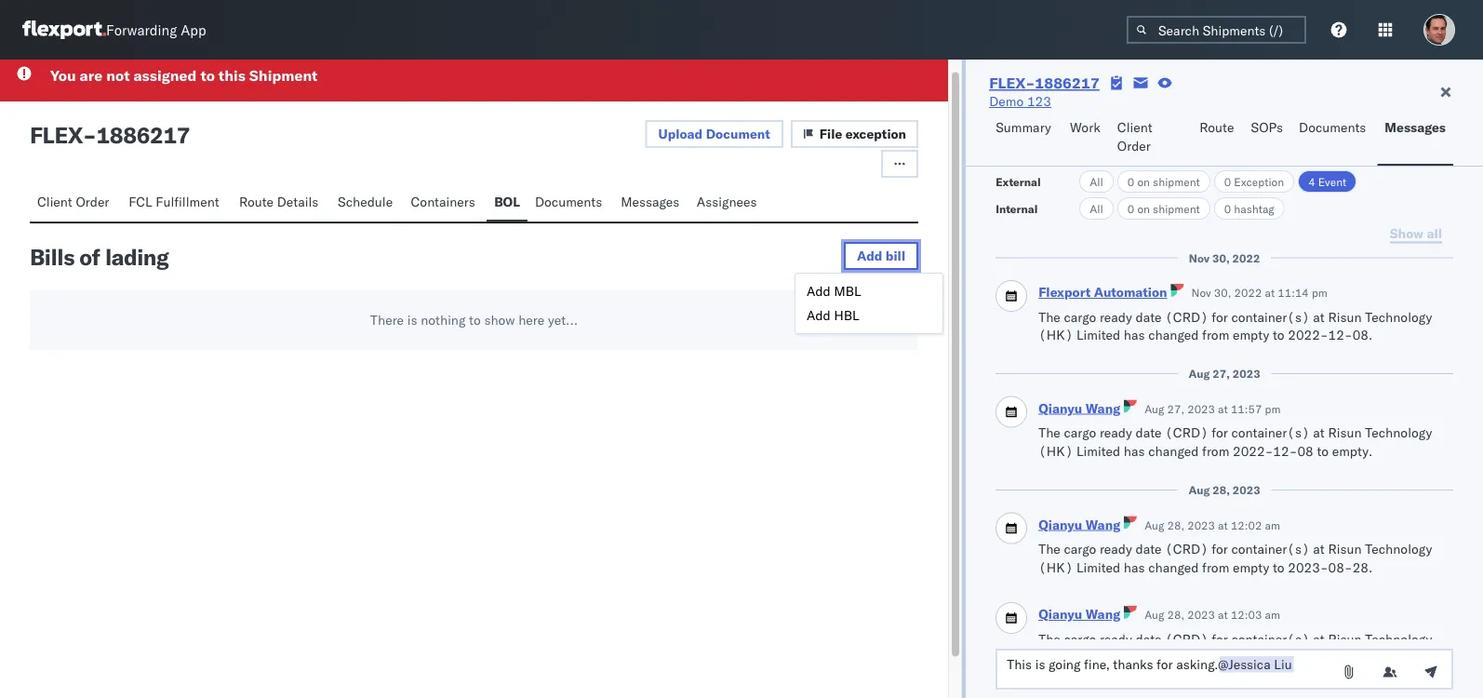 Task type: describe. For each thing, give the bounding box(es) containing it.
container(s) for 2022-
[[1232, 309, 1310, 325]]

to inside the cargo ready date (crd) for container(s)  at risun technology (hk) limited has changed from empty to 2023-08-28.
[[1273, 559, 1285, 575]]

0 vertical spatial documents button
[[1292, 111, 1378, 166]]

forwarding
[[106, 21, 177, 39]]

on for 0 exception
[[1138, 175, 1151, 189]]

add bill button
[[844, 242, 919, 269]]

route details
[[239, 193, 319, 209]]

aug up aug 27, 2023 at 11:57 pm
[[1189, 367, 1210, 381]]

automation
[[1095, 284, 1168, 300]]

0 horizontal spatial documents button
[[528, 185, 614, 221]]

28.
[[1353, 559, 1373, 575]]

0 exception
[[1225, 175, 1285, 189]]

12:02
[[1231, 518, 1263, 532]]

work button
[[1063, 111, 1110, 166]]

on for 0 hashtag
[[1138, 202, 1151, 216]]

work
[[1070, 119, 1101, 135]]

date for the cargo ready date (crd) for container(s)  at risun technology (hk) limited has changed from empty to 2023-08-28.
[[1136, 541, 1162, 557]]

flex
[[30, 121, 83, 148]]

for for 28
[[1212, 631, 1229, 647]]

fcl fulfillment
[[129, 193, 219, 209]]

client order for right client order button
[[1118, 119, 1153, 154]]

app
[[181, 21, 206, 39]]

08- inside the cargo ready date (crd) for container(s)  at risun technology (hk) limited has changed from empty to 2023-08-28.
[[1329, 559, 1353, 575]]

cargo for the cargo ready date (crd) for container(s)  at risun technology (hk) limited has changed from 2023-08-28 to 2023-08-29.
[[1064, 631, 1097, 647]]

0 vertical spatial 28,
[[1213, 483, 1231, 497]]

changed for 2023-
[[1149, 559, 1199, 575]]

to inside the cargo ready date (crd) for container(s)  at risun technology (hk) limited has changed from 2023-08-28 to 2023-08-29.
[[1318, 649, 1329, 665]]

assignees
[[697, 193, 757, 209]]

external
[[996, 175, 1041, 189]]

qianyu wang for the cargo ready date (crd) for container(s)  at risun technology (hk) limited has changed from 2023-08-28 to 2023-08-29.
[[1039, 606, 1121, 622]]

bol button
[[487, 185, 528, 221]]

wang for the cargo ready date (crd) for container(s)  at risun technology (hk) limited has changed from 2023-08-28 to 2023-08-29.
[[1086, 606, 1121, 622]]

0 vertical spatial messages button
[[1378, 111, 1454, 166]]

2023 for empty
[[1188, 518, 1216, 532]]

changed for 28
[[1149, 649, 1199, 665]]

08.
[[1353, 327, 1373, 343]]

upload document
[[659, 125, 771, 141]]

flex-1886217
[[990, 74, 1100, 92]]

limited for the cargo ready date (crd) for container(s)  at risun technology (hk) limited has changed from empty to 2023-08-28.
[[1077, 559, 1121, 575]]

here
[[519, 311, 545, 328]]

0 on shipment for 0 hashtag
[[1128, 202, 1201, 216]]

the cargo ready date (crd) for container(s)  at risun technology (hk) limited has changed from 2023-08-28 to 2023-08-29.
[[1039, 631, 1433, 665]]

technology for 2023-
[[1366, 631, 1433, 647]]

shipment for 0 hashtag
[[1153, 202, 1201, 216]]

bol
[[494, 193, 520, 209]]

27, for aug 27, 2023 at 11:57 pm
[[1168, 402, 1185, 416]]

nov 30, 2022
[[1189, 251, 1261, 265]]

not
[[106, 66, 130, 84]]

is
[[407, 311, 417, 328]]

11:14
[[1278, 286, 1310, 300]]

date for the cargo ready date (crd) for container(s)  at risun technology (hk) limited has changed from 2023-08-28 to 2023-08-29.
[[1136, 631, 1162, 647]]

client for right client order button
[[1118, 119, 1153, 135]]

mbl
[[834, 283, 862, 299]]

hbl
[[834, 307, 860, 323]]

assignees button
[[690, 185, 768, 221]]

demo 123 link
[[990, 92, 1052, 111]]

all button for external
[[1080, 170, 1114, 193]]

2023 up 12:02
[[1233, 483, 1261, 497]]

file
[[820, 125, 843, 141]]

document
[[706, 125, 771, 141]]

bill
[[886, 247, 906, 263]]

add bill
[[857, 247, 906, 263]]

you
[[50, 66, 76, 84]]

client order for the bottom client order button
[[37, 193, 109, 209]]

add mbl add hbl
[[807, 283, 862, 323]]

123
[[1028, 93, 1052, 109]]

forwarding app link
[[22, 20, 206, 39]]

the cargo ready date (crd) for container(s)  at risun technology (hk) limited has changed from empty to 2023-08-28.
[[1039, 541, 1433, 575]]

order for the bottom client order button
[[76, 193, 109, 209]]

client for the bottom client order button
[[37, 193, 72, 209]]

details
[[277, 193, 319, 209]]

nov 30, 2022 at 11:14 pm
[[1192, 286, 1328, 300]]

aug for empty
[[1145, 518, 1165, 532]]

ready for the cargo ready date (crd) for container(s)  at risun technology (hk) limited has changed from empty to 2022-12-08.
[[1100, 309, 1133, 325]]

the cargo ready date (crd) for container(s)  at risun technology (hk) limited has changed from empty to 2022-12-08.
[[1039, 309, 1433, 343]]

bills of lading
[[30, 242, 169, 270]]

cargo for the cargo ready date (crd) for container(s)  at risun technology (hk) limited has changed from empty to 2023-08-28.
[[1064, 541, 1097, 557]]

ready for the cargo ready date (crd) for container(s)  at risun technology (hk) limited has changed from empty to 2023-08-28.
[[1100, 541, 1133, 557]]

yet...
[[548, 311, 578, 328]]

Search Shipments (/) text field
[[1127, 16, 1307, 44]]

shipment
[[249, 66, 318, 84]]

all for external
[[1090, 175, 1104, 189]]

of
[[79, 242, 100, 270]]

ready for the cargo ready date (crd) for container(s)  at risun technology (hk) limited has changed from 2023-08-28 to 2023-08-29.
[[1100, 631, 1133, 647]]

(hk) for the cargo ready date (crd) for container(s)  at risun technology (hk) limited has changed from 2023-08-28 to 2023-08-29.
[[1039, 649, 1074, 665]]

qianyu wang for the cargo ready date (crd) for container(s)  at risun technology (hk) limited has changed from 2022-12-08 to empty.
[[1039, 400, 1121, 416]]

file exception
[[820, 125, 907, 141]]

schedule
[[338, 193, 393, 209]]

hashtag
[[1235, 202, 1275, 216]]

ready for the cargo ready date (crd) for container(s)  at risun technology (hk) limited has changed from 2022-12-08 to empty.
[[1100, 425, 1133, 441]]

bills
[[30, 242, 74, 270]]

technology for 08.
[[1366, 309, 1433, 325]]

summary button
[[989, 111, 1063, 166]]

the for the cargo ready date (crd) for container(s)  at risun technology (hk) limited has changed from empty to 2022-12-08.
[[1039, 309, 1061, 325]]

you are not assigned to this shipment
[[50, 66, 318, 84]]

has for the cargo ready date (crd) for container(s)  at risun technology (hk) limited has changed from 2022-12-08 to empty.
[[1124, 443, 1146, 459]]

1 horizontal spatial 1886217
[[1035, 74, 1100, 92]]

-
[[83, 121, 96, 148]]

flexport automation
[[1039, 284, 1168, 300]]

at inside the cargo ready date (crd) for container(s)  at risun technology (hk) limited has changed from empty to 2022-12-08.
[[1314, 309, 1325, 325]]

add for add bill
[[857, 247, 883, 263]]

2 vertical spatial add
[[807, 307, 831, 323]]

sops
[[1252, 119, 1284, 135]]

upload
[[659, 125, 703, 141]]

11:57
[[1231, 402, 1263, 416]]

08
[[1298, 443, 1314, 459]]

container(s) for 2023-
[[1232, 541, 1310, 557]]

order for right client order button
[[1118, 138, 1151, 154]]

are
[[80, 66, 103, 84]]

wang for the cargo ready date (crd) for container(s)  at risun technology (hk) limited has changed from empty to 2023-08-28.
[[1086, 516, 1121, 532]]

containers button
[[403, 185, 487, 221]]

am for to
[[1266, 518, 1281, 532]]

messages for the 'messages' button to the bottom
[[621, 193, 680, 209]]

(crd) for 2023-
[[1166, 541, 1209, 557]]

(crd) for 2022-
[[1166, 309, 1209, 325]]

containers
[[411, 193, 476, 209]]

demo
[[990, 93, 1024, 109]]

nov for nov 30, 2022
[[1189, 251, 1210, 265]]

limited for the cargo ready date (crd) for container(s)  at risun technology (hk) limited has changed from 2023-08-28 to 2023-08-29.
[[1077, 649, 1121, 665]]

fcl
[[129, 193, 152, 209]]

1 horizontal spatial documents
[[1300, 119, 1367, 135]]

exception
[[846, 125, 907, 141]]

29.
[[1397, 649, 1418, 665]]

qianyu wang for the cargo ready date (crd) for container(s)  at risun technology (hk) limited has changed from empty to 2023-08-28.
[[1039, 516, 1121, 532]]

for for 08
[[1212, 425, 1229, 441]]

from for 2022-
[[1203, 327, 1230, 343]]

empty.
[[1333, 443, 1373, 459]]

show
[[484, 311, 515, 328]]

2 horizontal spatial 08-
[[1373, 649, 1397, 665]]

exception
[[1235, 175, 1285, 189]]

technology for empty.
[[1366, 425, 1433, 441]]

(hk) for the cargo ready date (crd) for container(s)  at risun technology (hk) limited has changed from empty to 2023-08-28.
[[1039, 559, 1074, 575]]

am for 08-
[[1266, 608, 1281, 622]]

shipment for 0 exception
[[1153, 175, 1201, 189]]

date for the cargo ready date (crd) for container(s)  at risun technology (hk) limited has changed from 2022-12-08 to empty.
[[1136, 425, 1162, 441]]

0 on shipment for 0 exception
[[1128, 175, 1201, 189]]

sops button
[[1244, 111, 1292, 166]]

12- inside the cargo ready date (crd) for container(s)  at risun technology (hk) limited has changed from empty to 2022-12-08.
[[1329, 327, 1353, 343]]

30, for nov 30, 2022
[[1213, 251, 1230, 265]]

aug 28, 2023 at 12:03 am
[[1145, 608, 1281, 622]]

empty for 2022-
[[1233, 327, 1270, 343]]

risun for 2023-
[[1329, 631, 1362, 647]]

(hk) for the cargo ready date (crd) for container(s)  at risun technology (hk) limited has changed from 2022-12-08 to empty.
[[1039, 443, 1074, 459]]

this
[[219, 66, 246, 84]]

risun for 08.
[[1329, 309, 1362, 325]]

container(s) for 28
[[1232, 631, 1310, 647]]

the cargo ready date (crd) for container(s)  at risun technology (hk) limited has changed from 2022-12-08 to empty.
[[1039, 425, 1433, 459]]

flex-1886217 link
[[990, 74, 1100, 92]]

messages for top the 'messages' button
[[1385, 119, 1447, 135]]

at inside the cargo ready date (crd) for container(s)  at risun technology (hk) limited has changed from empty to 2023-08-28.
[[1314, 541, 1325, 557]]

assigned
[[134, 66, 197, 84]]

to inside the cargo ready date (crd) for container(s)  at risun technology (hk) limited has changed from 2022-12-08 to empty.
[[1318, 443, 1329, 459]]



Task type: locate. For each thing, give the bounding box(es) containing it.
30, up nov 30, 2022 at 11:14 pm
[[1213, 251, 1230, 265]]

risun for empty.
[[1329, 425, 1362, 441]]

1 has from the top
[[1124, 327, 1146, 343]]

0 on shipment down route button
[[1128, 175, 1201, 189]]

1 (crd) from the top
[[1166, 309, 1209, 325]]

0 horizontal spatial 1886217
[[96, 121, 190, 148]]

aug for 2022-
[[1145, 402, 1165, 416]]

4 risun from the top
[[1329, 631, 1362, 647]]

0 vertical spatial all
[[1090, 175, 1104, 189]]

ready inside the cargo ready date (crd) for container(s)  at risun technology (hk) limited has changed from empty to 2022-12-08.
[[1100, 309, 1133, 325]]

to inside the cargo ready date (crd) for container(s)  at risun technology (hk) limited has changed from empty to 2022-12-08.
[[1273, 327, 1285, 343]]

at inside the cargo ready date (crd) for container(s)  at risun technology (hk) limited has changed from 2022-12-08 to empty.
[[1314, 425, 1325, 441]]

(hk) inside the cargo ready date (crd) for container(s)  at risun technology (hk) limited has changed from 2023-08-28 to 2023-08-29.
[[1039, 649, 1074, 665]]

the inside the cargo ready date (crd) for container(s)  at risun technology (hk) limited has changed from empty to 2022-12-08.
[[1039, 309, 1061, 325]]

0 vertical spatial order
[[1118, 138, 1151, 154]]

1 horizontal spatial 2022-
[[1289, 327, 1329, 343]]

1 on from the top
[[1138, 175, 1151, 189]]

nov up nov 30, 2022 at 11:14 pm
[[1189, 251, 1210, 265]]

on
[[1138, 175, 1151, 189], [1138, 202, 1151, 216]]

0 vertical spatial route
[[1200, 119, 1235, 135]]

from for 28
[[1203, 649, 1230, 665]]

1 vertical spatial qianyu
[[1039, 516, 1083, 532]]

limited inside the cargo ready date (crd) for container(s)  at risun technology (hk) limited has changed from empty to 2023-08-28.
[[1077, 559, 1121, 575]]

the inside the cargo ready date (crd) for container(s)  at risun technology (hk) limited has changed from empty to 2023-08-28.
[[1039, 541, 1061, 557]]

1 horizontal spatial client order
[[1118, 119, 1153, 154]]

documents right bol
[[535, 193, 602, 209]]

1 vertical spatial order
[[76, 193, 109, 209]]

route button
[[1193, 111, 1244, 166]]

1 horizontal spatial route
[[1200, 119, 1235, 135]]

event
[[1319, 175, 1347, 189]]

(crd) inside the cargo ready date (crd) for container(s)  at risun technology (hk) limited has changed from empty to 2022-12-08.
[[1166, 309, 1209, 325]]

cargo for the cargo ready date (crd) for container(s)  at risun technology (hk) limited has changed from empty to 2022-12-08.
[[1064, 309, 1097, 325]]

empty for 2023-
[[1233, 559, 1270, 575]]

0 vertical spatial am
[[1266, 518, 1281, 532]]

technology up 28.
[[1366, 541, 1433, 557]]

2022 up the cargo ready date (crd) for container(s)  at risun technology (hk) limited has changed from empty to 2022-12-08.
[[1235, 286, 1263, 300]]

2022- inside the cargo ready date (crd) for container(s)  at risun technology (hk) limited has changed from empty to 2022-12-08.
[[1289, 327, 1329, 343]]

to left show
[[469, 311, 481, 328]]

2 limited from the top
[[1077, 443, 1121, 459]]

nov
[[1189, 251, 1210, 265], [1192, 286, 1212, 300]]

risun inside the cargo ready date (crd) for container(s)  at risun technology (hk) limited has changed from empty to 2022-12-08.
[[1329, 309, 1362, 325]]

route left sops
[[1200, 119, 1235, 135]]

limited for the cargo ready date (crd) for container(s)  at risun technology (hk) limited has changed from 2022-12-08 to empty.
[[1077, 443, 1121, 459]]

This is going fine, thanks for asking.​⁠​⁠‌‌‍‌‌‌‍‍‌‍‍‌‍‍‌‍‌‍‍‌‌‍‌‍‌‍‍‌‍‍‍‌‌‍‍‍‌‍‌‌‌‍‍‌‍‌‌‍‌‍‍‌‍‍‍‍‌‍‍‌‍‍‍‌⁠​​⁠@Jessica Liu⁠​​⁠​⁠‌‍‍‍‌‍‌‍‌‍‍‍‌‌‍‍‌‍‍‌‌‍‌‍‌‍‍‍‌‌‍‌⁠​​⁠‌‌‍‍‍‌‌‌‌‌‍‍‌‍‌‍‌‌‍‍‌‌‌‍‌‌‍‍‌‌‌‍‌‌‍‍‌‍‍‌⁠​⁠​⁠​ text field
[[996, 649, 1454, 690]]

limited inside the cargo ready date (crd) for container(s)  at risun technology (hk) limited has changed from 2023-08-28 to 2023-08-29.
[[1077, 649, 1121, 665]]

forwarding app
[[106, 21, 206, 39]]

(crd) for 28
[[1166, 631, 1209, 647]]

(hk) inside the cargo ready date (crd) for container(s)  at risun technology (hk) limited has changed from empty to 2023-08-28.
[[1039, 559, 1074, 575]]

container(s) for 08
[[1232, 425, 1310, 441]]

from down aug 28, 2023 at 12:03 am
[[1203, 649, 1230, 665]]

3 from from the top
[[1203, 559, 1230, 575]]

cargo inside the cargo ready date (crd) for container(s)  at risun technology (hk) limited has changed from empty to 2023-08-28.
[[1064, 541, 1097, 557]]

qianyu for the cargo ready date (crd) for container(s)  at risun technology (hk) limited has changed from empty to 2023-08-28.
[[1039, 516, 1083, 532]]

1 vertical spatial messages button
[[614, 185, 690, 221]]

1 vertical spatial 0 on shipment
[[1128, 202, 1201, 216]]

changed inside the cargo ready date (crd) for container(s)  at risun technology (hk) limited has changed from 2022-12-08 to empty.
[[1149, 443, 1199, 459]]

0 horizontal spatial client
[[37, 193, 72, 209]]

am right 12:02
[[1266, 518, 1281, 532]]

cargo inside the cargo ready date (crd) for container(s)  at risun technology (hk) limited has changed from 2023-08-28 to 2023-08-29.
[[1064, 631, 1097, 647]]

2 the from the top
[[1039, 425, 1061, 441]]

file exception button
[[791, 120, 919, 148], [791, 120, 919, 148]]

3 ready from the top
[[1100, 541, 1133, 557]]

limited for the cargo ready date (crd) for container(s)  at risun technology (hk) limited has changed from empty to 2022-12-08.
[[1077, 327, 1121, 343]]

4 from from the top
[[1203, 649, 1230, 665]]

has down aug 27, 2023 at 11:57 pm
[[1124, 443, 1146, 459]]

1 date from the top
[[1136, 309, 1162, 325]]

0 vertical spatial client order
[[1118, 119, 1153, 154]]

flexport
[[1039, 284, 1091, 300]]

0 horizontal spatial documents
[[535, 193, 602, 209]]

0 vertical spatial 1886217
[[1035, 74, 1100, 92]]

add inside button
[[857, 247, 883, 263]]

0 vertical spatial add
[[857, 247, 883, 263]]

ready inside the cargo ready date (crd) for container(s)  at risun technology (hk) limited has changed from empty to 2023-08-28.
[[1100, 541, 1133, 557]]

shipment up nov 30, 2022
[[1153, 202, 1201, 216]]

the
[[1039, 309, 1061, 325], [1039, 425, 1061, 441], [1039, 541, 1061, 557], [1039, 631, 1061, 647]]

1 changed from the top
[[1149, 327, 1199, 343]]

at inside the cargo ready date (crd) for container(s)  at risun technology (hk) limited has changed from 2023-08-28 to 2023-08-29.
[[1314, 631, 1325, 647]]

cargo inside the cargo ready date (crd) for container(s)  at risun technology (hk) limited has changed from empty to 2022-12-08.
[[1064, 309, 1097, 325]]

3 risun from the top
[[1329, 541, 1362, 557]]

(crd) down automation
[[1166, 309, 1209, 325]]

1 vertical spatial route
[[239, 193, 274, 209]]

(crd) inside the cargo ready date (crd) for container(s)  at risun technology (hk) limited has changed from 2023-08-28 to 2023-08-29.
[[1166, 631, 1209, 647]]

28
[[1298, 649, 1314, 665]]

27, for aug 27, 2023
[[1213, 367, 1231, 381]]

order left fcl
[[76, 193, 109, 209]]

(hk) inside the cargo ready date (crd) for container(s)  at risun technology (hk) limited has changed from empty to 2022-12-08.
[[1039, 327, 1074, 343]]

(hk)
[[1039, 327, 1074, 343], [1039, 443, 1074, 459], [1039, 559, 1074, 575], [1039, 649, 1074, 665]]

technology up 'empty.'
[[1366, 425, 1433, 441]]

1 shipment from the top
[[1153, 175, 1201, 189]]

the for the cargo ready date (crd) for container(s)  at risun technology (hk) limited has changed from 2022-12-08 to empty.
[[1039, 425, 1061, 441]]

to down aug 28, 2023 at 12:02 am
[[1273, 559, 1285, 575]]

client order button up of
[[30, 185, 121, 221]]

1 from from the top
[[1203, 327, 1230, 343]]

4 has from the top
[[1124, 649, 1146, 665]]

0 vertical spatial client order button
[[1110, 111, 1193, 166]]

nov for nov 30, 2022 at 11:14 pm
[[1192, 286, 1212, 300]]

shipment
[[1153, 175, 1201, 189], [1153, 202, 1201, 216]]

2 has from the top
[[1124, 443, 1146, 459]]

date inside the cargo ready date (crd) for container(s)  at risun technology (hk) limited has changed from 2023-08-28 to 2023-08-29.
[[1136, 631, 1162, 647]]

aug up the cargo ready date (crd) for container(s)  at risun technology (hk) limited has changed from empty to 2023-08-28. at the right bottom of page
[[1145, 518, 1165, 532]]

client order button
[[1110, 111, 1193, 166], [30, 185, 121, 221]]

28, for 2023-
[[1168, 608, 1185, 622]]

changed for 08
[[1149, 443, 1199, 459]]

1 vertical spatial qianyu wang button
[[1039, 516, 1121, 532]]

pm
[[1312, 286, 1328, 300], [1266, 402, 1281, 416]]

has inside the cargo ready date (crd) for container(s)  at risun technology (hk) limited has changed from empty to 2022-12-08.
[[1124, 327, 1146, 343]]

1 all from the top
[[1090, 175, 1104, 189]]

1 vertical spatial on
[[1138, 202, 1151, 216]]

flexport. image
[[22, 20, 106, 39]]

30,
[[1213, 251, 1230, 265], [1215, 286, 1232, 300]]

date inside the cargo ready date (crd) for container(s)  at risun technology (hk) limited has changed from empty to 2022-12-08.
[[1136, 309, 1162, 325]]

aug 28, 2023
[[1189, 483, 1261, 497]]

0 horizontal spatial 08-
[[1274, 649, 1298, 665]]

for inside the cargo ready date (crd) for container(s)  at risun technology (hk) limited has changed from empty to 2023-08-28.
[[1212, 541, 1229, 557]]

0 hashtag
[[1225, 202, 1275, 216]]

risun up 28.
[[1329, 541, 1362, 557]]

route for route
[[1200, 119, 1235, 135]]

add left bill
[[857, 247, 883, 263]]

risun for 28.
[[1329, 541, 1362, 557]]

flex-
[[990, 74, 1035, 92]]

risun up 'empty.'
[[1329, 425, 1362, 441]]

0 horizontal spatial 12-
[[1274, 443, 1298, 459]]

technology inside the cargo ready date (crd) for container(s)  at risun technology (hk) limited has changed from empty to 2023-08-28.
[[1366, 541, 1433, 557]]

0 horizontal spatial pm
[[1266, 402, 1281, 416]]

to left this
[[201, 66, 215, 84]]

4 for from the top
[[1212, 631, 1229, 647]]

0 vertical spatial 0 on shipment
[[1128, 175, 1201, 189]]

has inside the cargo ready date (crd) for container(s)  at risun technology (hk) limited has changed from 2023-08-28 to 2023-08-29.
[[1124, 649, 1146, 665]]

0 horizontal spatial order
[[76, 193, 109, 209]]

12- inside the cargo ready date (crd) for container(s)  at risun technology (hk) limited has changed from 2022-12-08 to empty.
[[1274, 443, 1298, 459]]

risun inside the cargo ready date (crd) for container(s)  at risun technology (hk) limited has changed from 2022-12-08 to empty.
[[1329, 425, 1362, 441]]

2 for from the top
[[1212, 425, 1229, 441]]

for inside the cargo ready date (crd) for container(s)  at risun technology (hk) limited has changed from 2023-08-28 to 2023-08-29.
[[1212, 631, 1229, 647]]

container(s)
[[1232, 309, 1310, 325], [1232, 425, 1310, 441], [1232, 541, 1310, 557], [1232, 631, 1310, 647]]

to right 28
[[1318, 649, 1329, 665]]

0 vertical spatial qianyu wang button
[[1039, 400, 1121, 416]]

(crd) down aug 27, 2023 at 11:57 pm
[[1166, 425, 1209, 441]]

for down aug 28, 2023 at 12:02 am
[[1212, 541, 1229, 557]]

1 vertical spatial qianyu wang
[[1039, 516, 1121, 532]]

there is nothing to show here yet...
[[371, 311, 578, 328]]

aug 28, 2023 at 12:02 am
[[1145, 518, 1281, 532]]

1 (hk) from the top
[[1039, 327, 1074, 343]]

(hk) inside the cargo ready date (crd) for container(s)  at risun technology (hk) limited has changed from 2022-12-08 to empty.
[[1039, 443, 1074, 459]]

(crd) down aug 28, 2023 at 12:02 am
[[1166, 541, 1209, 557]]

container(s) inside the cargo ready date (crd) for container(s)  at risun technology (hk) limited has changed from empty to 2023-08-28.
[[1232, 541, 1310, 557]]

has inside the cargo ready date (crd) for container(s)  at risun technology (hk) limited has changed from empty to 2023-08-28.
[[1124, 559, 1146, 575]]

changed down aug 28, 2023 at 12:03 am
[[1149, 649, 1199, 665]]

qianyu wang button for the cargo ready date (crd) for container(s)  at risun technology (hk) limited has changed from 2023-08-28 to 2023-08-29.
[[1039, 606, 1121, 622]]

all
[[1090, 175, 1104, 189], [1090, 202, 1104, 216]]

4 (hk) from the top
[[1039, 649, 1074, 665]]

ready inside the cargo ready date (crd) for container(s)  at risun technology (hk) limited has changed from 2022-12-08 to empty.
[[1100, 425, 1133, 441]]

3 has from the top
[[1124, 559, 1146, 575]]

limited inside the cargo ready date (crd) for container(s)  at risun technology (hk) limited has changed from 2022-12-08 to empty.
[[1077, 443, 1121, 459]]

for down aug 28, 2023 at 12:03 am
[[1212, 631, 1229, 647]]

risun up 08.
[[1329, 309, 1362, 325]]

the for the cargo ready date (crd) for container(s)  at risun technology (hk) limited has changed from 2023-08-28 to 2023-08-29.
[[1039, 631, 1061, 647]]

container(s) down "11:57"
[[1232, 425, 1310, 441]]

1 vertical spatial add
[[807, 283, 831, 299]]

0 on shipment
[[1128, 175, 1201, 189], [1128, 202, 1201, 216]]

2 horizontal spatial 2023-
[[1333, 649, 1373, 665]]

aug
[[1189, 367, 1210, 381], [1145, 402, 1165, 416], [1189, 483, 1210, 497], [1145, 518, 1165, 532], [1145, 608, 1165, 622]]

2022
[[1233, 251, 1261, 265], [1235, 286, 1263, 300]]

pm right 11:14
[[1312, 286, 1328, 300]]

aug 27, 2023 at 11:57 pm
[[1145, 402, 1281, 416]]

technology inside the cargo ready date (crd) for container(s)  at risun technology (hk) limited has changed from empty to 2022-12-08.
[[1366, 309, 1433, 325]]

all button
[[1080, 170, 1114, 193], [1080, 197, 1114, 220]]

technology for 28.
[[1366, 541, 1433, 557]]

all button for internal
[[1080, 197, 1114, 220]]

pm for 2022-
[[1312, 286, 1328, 300]]

client order right work button
[[1118, 119, 1153, 154]]

aug up the cargo ready date (crd) for container(s)  at risun technology (hk) limited has changed from 2022-12-08 to empty.
[[1145, 402, 1165, 416]]

2 all from the top
[[1090, 202, 1104, 216]]

2023 for 2022-
[[1188, 402, 1216, 416]]

2 changed from the top
[[1149, 443, 1199, 459]]

2023 up "11:57"
[[1233, 367, 1261, 381]]

2 from from the top
[[1203, 443, 1230, 459]]

2 wang from the top
[[1086, 516, 1121, 532]]

2 container(s) from the top
[[1232, 425, 1310, 441]]

1 ready from the top
[[1100, 309, 1133, 325]]

0 vertical spatial 27,
[[1213, 367, 1231, 381]]

1 vertical spatial 1886217
[[96, 121, 190, 148]]

the inside the cargo ready date (crd) for container(s)  at risun technology (hk) limited has changed from 2023-08-28 to 2023-08-29.
[[1039, 631, 1061, 647]]

0 vertical spatial 30,
[[1213, 251, 1230, 265]]

0 horizontal spatial 2023-
[[1233, 649, 1274, 665]]

date inside the cargo ready date (crd) for container(s)  at risun technology (hk) limited has changed from empty to 2023-08-28.
[[1136, 541, 1162, 557]]

cargo for the cargo ready date (crd) for container(s)  at risun technology (hk) limited has changed from 2022-12-08 to empty.
[[1064, 425, 1097, 441]]

1 all button from the top
[[1080, 170, 1114, 193]]

4 event
[[1309, 175, 1347, 189]]

2 shipment from the top
[[1153, 202, 1201, 216]]

27,
[[1213, 367, 1231, 381], [1168, 402, 1185, 416]]

from up aug 27, 2023
[[1203, 327, 1230, 343]]

for inside the cargo ready date (crd) for container(s)  at risun technology (hk) limited has changed from empty to 2022-12-08.
[[1212, 309, 1229, 325]]

4 date from the top
[[1136, 631, 1162, 647]]

2023-
[[1289, 559, 1329, 575], [1233, 649, 1274, 665], [1333, 649, 1373, 665]]

0 horizontal spatial messages
[[621, 193, 680, 209]]

1886217 down assigned on the top left
[[96, 121, 190, 148]]

client order button right work at the right of the page
[[1110, 111, 1193, 166]]

container(s) inside the cargo ready date (crd) for container(s)  at risun technology (hk) limited has changed from 2022-12-08 to empty.
[[1232, 425, 1310, 441]]

qianyu for the cargo ready date (crd) for container(s)  at risun technology (hk) limited has changed from 2022-12-08 to empty.
[[1039, 400, 1083, 416]]

3 date from the top
[[1136, 541, 1162, 557]]

1 horizontal spatial 12-
[[1329, 327, 1353, 343]]

from inside the cargo ready date (crd) for container(s)  at risun technology (hk) limited has changed from empty to 2022-12-08.
[[1203, 327, 1230, 343]]

qianyu for the cargo ready date (crd) for container(s)  at risun technology (hk) limited has changed from 2023-08-28 to 2023-08-29.
[[1039, 606, 1083, 622]]

30, for nov 30, 2022 at 11:14 pm
[[1215, 286, 1232, 300]]

3 (crd) from the top
[[1166, 541, 1209, 557]]

am right 12:03
[[1266, 608, 1281, 622]]

(crd) inside the cargo ready date (crd) for container(s)  at risun technology (hk) limited has changed from empty to 2023-08-28.
[[1166, 541, 1209, 557]]

client
[[1118, 119, 1153, 135], [37, 193, 72, 209]]

3 for from the top
[[1212, 541, 1229, 557]]

date down aug 28, 2023 at 12:02 am
[[1136, 541, 1162, 557]]

qianyu wang button for the cargo ready date (crd) for container(s)  at risun technology (hk) limited has changed from 2022-12-08 to empty.
[[1039, 400, 1121, 416]]

flexport automation button
[[1039, 284, 1168, 300]]

4
[[1309, 175, 1316, 189]]

changed down aug 27, 2023 at 11:57 pm
[[1149, 443, 1199, 459]]

limited
[[1077, 327, 1121, 343], [1077, 443, 1121, 459], [1077, 559, 1121, 575], [1077, 649, 1121, 665]]

0 horizontal spatial messages button
[[614, 185, 690, 221]]

1886217
[[1035, 74, 1100, 92], [96, 121, 190, 148]]

0 horizontal spatial route
[[239, 193, 274, 209]]

0 vertical spatial client
[[1118, 119, 1153, 135]]

1 wang from the top
[[1086, 400, 1121, 416]]

1 vertical spatial client
[[37, 193, 72, 209]]

empty inside the cargo ready date (crd) for container(s)  at risun technology (hk) limited has changed from empty to 2022-12-08.
[[1233, 327, 1270, 343]]

to
[[201, 66, 215, 84], [469, 311, 481, 328], [1273, 327, 1285, 343], [1318, 443, 1329, 459], [1273, 559, 1285, 575], [1318, 649, 1329, 665]]

pm for 08
[[1266, 402, 1281, 416]]

2023 down aug 28, 2023
[[1188, 518, 1216, 532]]

2 empty from the top
[[1233, 559, 1270, 575]]

0 vertical spatial all button
[[1080, 170, 1114, 193]]

order right work button
[[1118, 138, 1151, 154]]

add for add mbl add hbl
[[807, 283, 831, 299]]

messages button
[[1378, 111, 1454, 166], [614, 185, 690, 221]]

3 (hk) from the top
[[1039, 559, 1074, 575]]

1 risun from the top
[[1329, 309, 1362, 325]]

2023- down 12:03
[[1233, 649, 1274, 665]]

0 vertical spatial 2022-
[[1289, 327, 1329, 343]]

from inside the cargo ready date (crd) for container(s)  at risun technology (hk) limited has changed from empty to 2023-08-28.
[[1203, 559, 1230, 575]]

messages
[[1385, 119, 1447, 135], [621, 193, 680, 209]]

4 (crd) from the top
[[1166, 631, 1209, 647]]

internal
[[996, 202, 1038, 216]]

1 horizontal spatial 27,
[[1213, 367, 1231, 381]]

technology up 29.
[[1366, 631, 1433, 647]]

1 horizontal spatial client
[[1118, 119, 1153, 135]]

empty down 12:02
[[1233, 559, 1270, 575]]

qianyu wang
[[1039, 400, 1121, 416], [1039, 516, 1121, 532], [1039, 606, 1121, 622]]

date
[[1136, 309, 1162, 325], [1136, 425, 1162, 441], [1136, 541, 1162, 557], [1136, 631, 1162, 647]]

risun inside the cargo ready date (crd) for container(s)  at risun technology (hk) limited has changed from empty to 2023-08-28.
[[1329, 541, 1362, 557]]

3 the from the top
[[1039, 541, 1061, 557]]

flex - 1886217
[[30, 121, 190, 148]]

2023 down aug 27, 2023
[[1188, 402, 1216, 416]]

0 vertical spatial qianyu
[[1039, 400, 1083, 416]]

2 vertical spatial qianyu wang button
[[1039, 606, 1121, 622]]

empty inside the cargo ready date (crd) for container(s)  at risun technology (hk) limited has changed from empty to 2023-08-28.
[[1233, 559, 1270, 575]]

documents button right bol
[[528, 185, 614, 221]]

fcl fulfillment button
[[121, 185, 232, 221]]

nothing
[[421, 311, 466, 328]]

to right 08
[[1318, 443, 1329, 459]]

the inside the cargo ready date (crd) for container(s)  at risun technology (hk) limited has changed from 2022-12-08 to empty.
[[1039, 425, 1061, 441]]

for for 2023-
[[1212, 541, 1229, 557]]

1 am from the top
[[1266, 518, 1281, 532]]

schedule button
[[331, 185, 403, 221]]

ready inside the cargo ready date (crd) for container(s)  at risun technology (hk) limited has changed from 2023-08-28 to 2023-08-29.
[[1100, 631, 1133, 647]]

1 vertical spatial all button
[[1080, 197, 1114, 220]]

changed for 2022-
[[1149, 327, 1199, 343]]

2 (crd) from the top
[[1166, 425, 1209, 441]]

has for the cargo ready date (crd) for container(s)  at risun technology (hk) limited has changed from 2023-08-28 to 2023-08-29.
[[1124, 649, 1146, 665]]

2 date from the top
[[1136, 425, 1162, 441]]

2 qianyu wang button from the top
[[1039, 516, 1121, 532]]

1 vertical spatial client order button
[[30, 185, 121, 221]]

2 vertical spatial qianyu
[[1039, 606, 1083, 622]]

28, for empty
[[1168, 518, 1185, 532]]

changed inside the cargo ready date (crd) for container(s)  at risun technology (hk) limited has changed from empty to 2022-12-08.
[[1149, 327, 1199, 343]]

add
[[857, 247, 883, 263], [807, 283, 831, 299], [807, 307, 831, 323]]

has for the cargo ready date (crd) for container(s)  at risun technology (hk) limited has changed from empty to 2023-08-28.
[[1124, 559, 1146, 575]]

0 vertical spatial shipment
[[1153, 175, 1201, 189]]

0 vertical spatial qianyu wang
[[1039, 400, 1121, 416]]

1 vertical spatial documents
[[535, 193, 602, 209]]

route details button
[[232, 185, 331, 221]]

3 changed from the top
[[1149, 559, 1199, 575]]

0 vertical spatial nov
[[1189, 251, 1210, 265]]

2 ready from the top
[[1100, 425, 1133, 441]]

1 vertical spatial client order
[[37, 193, 109, 209]]

2022- down "11:57"
[[1233, 443, 1274, 459]]

4 ready from the top
[[1100, 631, 1133, 647]]

4 changed from the top
[[1149, 649, 1199, 665]]

container(s) inside the cargo ready date (crd) for container(s)  at risun technology (hk) limited has changed from 2023-08-28 to 2023-08-29.
[[1232, 631, 1310, 647]]

1 the from the top
[[1039, 309, 1061, 325]]

2 qianyu from the top
[[1039, 516, 1083, 532]]

28, up the cargo ready date (crd) for container(s)  at risun technology (hk) limited has changed from empty to 2023-08-28. at the right bottom of page
[[1168, 518, 1185, 532]]

28, up aug 28, 2023 at 12:02 am
[[1213, 483, 1231, 497]]

has down aug 28, 2023 at 12:03 am
[[1124, 649, 1146, 665]]

4 container(s) from the top
[[1232, 631, 1310, 647]]

0
[[1128, 175, 1135, 189], [1225, 175, 1232, 189], [1128, 202, 1135, 216], [1225, 202, 1232, 216]]

2022- inside the cargo ready date (crd) for container(s)  at risun technology (hk) limited has changed from 2022-12-08 to empty.
[[1233, 443, 1274, 459]]

container(s) down 12:02
[[1232, 541, 1310, 557]]

1 vertical spatial wang
[[1086, 516, 1121, 532]]

1 0 on shipment from the top
[[1128, 175, 1201, 189]]

1 horizontal spatial messages
[[1385, 119, 1447, 135]]

(crd)
[[1166, 309, 1209, 325], [1166, 425, 1209, 441], [1166, 541, 1209, 557], [1166, 631, 1209, 647]]

all for internal
[[1090, 202, 1104, 216]]

from up aug 28, 2023
[[1203, 443, 1230, 459]]

0 vertical spatial empty
[[1233, 327, 1270, 343]]

qianyu wang button for the cargo ready date (crd) for container(s)  at risun technology (hk) limited has changed from empty to 2023-08-28.
[[1039, 516, 1121, 532]]

has down automation
[[1124, 327, 1146, 343]]

1 vertical spatial am
[[1266, 608, 1281, 622]]

changed inside the cargo ready date (crd) for container(s)  at risun technology (hk) limited has changed from empty to 2023-08-28.
[[1149, 559, 1199, 575]]

changed down automation
[[1149, 327, 1199, 343]]

1 horizontal spatial client order button
[[1110, 111, 1193, 166]]

upload document button
[[646, 120, 784, 148]]

from for 2023-
[[1203, 559, 1230, 575]]

2022- down 11:14
[[1289, 327, 1329, 343]]

for down nov 30, 2022 at 11:14 pm
[[1212, 309, 1229, 325]]

(crd) for 08
[[1166, 425, 1209, 441]]

risun down 28.
[[1329, 631, 1362, 647]]

date down aug 27, 2023 at 11:57 pm
[[1136, 425, 1162, 441]]

aug up the cargo ready date (crd) for container(s)  at risun technology (hk) limited has changed from 2023-08-28 to 2023-08-29.
[[1145, 608, 1165, 622]]

27, up aug 27, 2023 at 11:57 pm
[[1213, 367, 1231, 381]]

demo 123
[[990, 93, 1052, 109]]

nov down nov 30, 2022
[[1192, 286, 1212, 300]]

has for the cargo ready date (crd) for container(s)  at risun technology (hk) limited has changed from empty to 2022-12-08.
[[1124, 327, 1146, 343]]

30, down nov 30, 2022
[[1215, 286, 1232, 300]]

2 0 on shipment from the top
[[1128, 202, 1201, 216]]

27, up the cargo ready date (crd) for container(s)  at risun technology (hk) limited has changed from 2022-12-08 to empty.
[[1168, 402, 1185, 416]]

am
[[1266, 518, 1281, 532], [1266, 608, 1281, 622]]

(crd) inside the cargo ready date (crd) for container(s)  at risun technology (hk) limited has changed from 2022-12-08 to empty.
[[1166, 425, 1209, 441]]

1 horizontal spatial 2023-
[[1289, 559, 1329, 575]]

1 vertical spatial 28,
[[1168, 518, 1185, 532]]

0 vertical spatial 12-
[[1329, 327, 1353, 343]]

1 vertical spatial 2022
[[1235, 286, 1263, 300]]

1 cargo from the top
[[1064, 309, 1097, 325]]

shipment down route button
[[1153, 175, 1201, 189]]

2022 for nov 30, 2022 at 11:14 pm
[[1235, 286, 1263, 300]]

has inside the cargo ready date (crd) for container(s)  at risun technology (hk) limited has changed from 2022-12-08 to empty.
[[1124, 443, 1146, 459]]

0 horizontal spatial client order button
[[30, 185, 121, 221]]

0 on shipment up nov 30, 2022
[[1128, 202, 1201, 216]]

1 horizontal spatial documents button
[[1292, 111, 1378, 166]]

1 horizontal spatial order
[[1118, 138, 1151, 154]]

2022 for nov 30, 2022
[[1233, 251, 1261, 265]]

for inside the cargo ready date (crd) for container(s)  at risun technology (hk) limited has changed from 2022-12-08 to empty.
[[1212, 425, 1229, 441]]

2023- right 28
[[1333, 649, 1373, 665]]

route
[[1200, 119, 1235, 135], [239, 193, 274, 209]]

1 limited from the top
[[1077, 327, 1121, 343]]

the for the cargo ready date (crd) for container(s)  at risun technology (hk) limited has changed from empty to 2023-08-28.
[[1039, 541, 1061, 557]]

3 qianyu wang from the top
[[1039, 606, 1121, 622]]

0 vertical spatial wang
[[1086, 400, 1121, 416]]

3 wang from the top
[[1086, 606, 1121, 622]]

1 qianyu from the top
[[1039, 400, 1083, 416]]

2 risun from the top
[[1329, 425, 1362, 441]]

1 horizontal spatial messages button
[[1378, 111, 1454, 166]]

0 vertical spatial pm
[[1312, 286, 1328, 300]]

2022-
[[1289, 327, 1329, 343], [1233, 443, 1274, 459]]

1 vertical spatial shipment
[[1153, 202, 1201, 216]]

aug 27, 2023
[[1189, 367, 1261, 381]]

aug for 2023-
[[1145, 608, 1165, 622]]

1 vertical spatial empty
[[1233, 559, 1270, 575]]

2023
[[1233, 367, 1261, 381], [1188, 402, 1216, 416], [1233, 483, 1261, 497], [1188, 518, 1216, 532], [1188, 608, 1216, 622]]

2 (hk) from the top
[[1039, 443, 1074, 459]]

client up bills
[[37, 193, 72, 209]]

container(s) down 12:03
[[1232, 631, 1310, 647]]

2 technology from the top
[[1366, 425, 1433, 441]]

from inside the cargo ready date (crd) for container(s)  at risun technology (hk) limited has changed from 2022-12-08 to empty.
[[1203, 443, 1230, 459]]

3 qianyu from the top
[[1039, 606, 1083, 622]]

date inside the cargo ready date (crd) for container(s)  at risun technology (hk) limited has changed from 2022-12-08 to empty.
[[1136, 425, 1162, 441]]

wang for the cargo ready date (crd) for container(s)  at risun technology (hk) limited has changed from 2022-12-08 to empty.
[[1086, 400, 1121, 416]]

limited inside the cargo ready date (crd) for container(s)  at risun technology (hk) limited has changed from empty to 2022-12-08.
[[1077, 327, 1121, 343]]

empty down nov 30, 2022 at 11:14 pm
[[1233, 327, 1270, 343]]

2023 left 12:03
[[1188, 608, 1216, 622]]

at
[[1265, 286, 1275, 300], [1314, 309, 1325, 325], [1219, 402, 1229, 416], [1314, 425, 1325, 441], [1219, 518, 1229, 532], [1314, 541, 1325, 557], [1219, 608, 1229, 622], [1314, 631, 1325, 647]]

1 vertical spatial 12-
[[1274, 443, 1298, 459]]

0 vertical spatial documents
[[1300, 119, 1367, 135]]

route left details
[[239, 193, 274, 209]]

(crd) down aug 28, 2023 at 12:03 am
[[1166, 631, 1209, 647]]

2 all button from the top
[[1080, 197, 1114, 220]]

0 vertical spatial on
[[1138, 175, 1151, 189]]

summary
[[996, 119, 1052, 135]]

risun inside the cargo ready date (crd) for container(s)  at risun technology (hk) limited has changed from 2023-08-28 to 2023-08-29.
[[1329, 631, 1362, 647]]

4 technology from the top
[[1366, 631, 1433, 647]]

(hk) for the cargo ready date (crd) for container(s)  at risun technology (hk) limited has changed from empty to 2022-12-08.
[[1039, 327, 1074, 343]]

3 limited from the top
[[1077, 559, 1121, 575]]

add left "mbl"
[[807, 283, 831, 299]]

has down aug 28, 2023 at 12:02 am
[[1124, 559, 1146, 575]]

08-
[[1329, 559, 1353, 575], [1274, 649, 1298, 665], [1373, 649, 1397, 665]]

1 vertical spatial messages
[[621, 193, 680, 209]]

3 technology from the top
[[1366, 541, 1433, 557]]

3 qianyu wang button from the top
[[1039, 606, 1121, 622]]

date down automation
[[1136, 309, 1162, 325]]

1 horizontal spatial 08-
[[1329, 559, 1353, 575]]

technology up 08.
[[1366, 309, 1433, 325]]

technology inside the cargo ready date (crd) for container(s)  at risun technology (hk) limited has changed from 2022-12-08 to empty.
[[1366, 425, 1433, 441]]

1 qianyu wang from the top
[[1039, 400, 1121, 416]]

for
[[1212, 309, 1229, 325], [1212, 425, 1229, 441], [1212, 541, 1229, 557], [1212, 631, 1229, 647]]

risun
[[1329, 309, 1362, 325], [1329, 425, 1362, 441], [1329, 541, 1362, 557], [1329, 631, 1362, 647]]

0 horizontal spatial 2022-
[[1233, 443, 1274, 459]]

1 vertical spatial 2022-
[[1233, 443, 1274, 459]]

28, up the cargo ready date (crd) for container(s)  at risun technology (hk) limited has changed from 2023-08-28 to 2023-08-29.
[[1168, 608, 1185, 622]]

2 am from the top
[[1266, 608, 1281, 622]]

2 qianyu wang from the top
[[1039, 516, 1121, 532]]

1886217 up 123
[[1035, 74, 1100, 92]]

container(s) down nov 30, 2022 at 11:14 pm
[[1232, 309, 1310, 325]]

for for 2022-
[[1212, 309, 1229, 325]]

client order up of
[[37, 193, 109, 209]]

2023- inside the cargo ready date (crd) for container(s)  at risun technology (hk) limited has changed from empty to 2023-08-28.
[[1289, 559, 1329, 575]]

1 vertical spatial documents button
[[528, 185, 614, 221]]

aug up aug 28, 2023 at 12:02 am
[[1189, 483, 1210, 497]]

client right work at the right of the page
[[1118, 119, 1153, 135]]

1 empty from the top
[[1233, 327, 1270, 343]]

date down aug 28, 2023 at 12:03 am
[[1136, 631, 1162, 647]]

1 vertical spatial 27,
[[1168, 402, 1185, 416]]

qianyu
[[1039, 400, 1083, 416], [1039, 516, 1083, 532], [1039, 606, 1083, 622]]

fulfillment
[[156, 193, 219, 209]]

from for 08
[[1203, 443, 1230, 459]]

2 vertical spatial qianyu wang
[[1039, 606, 1121, 622]]

add left hbl
[[807, 307, 831, 323]]

cargo inside the cargo ready date (crd) for container(s)  at risun technology (hk) limited has changed from 2022-12-08 to empty.
[[1064, 425, 1097, 441]]

lading
[[105, 242, 169, 270]]

changed down aug 28, 2023 at 12:02 am
[[1149, 559, 1199, 575]]

to down 11:14
[[1273, 327, 1285, 343]]

for down aug 27, 2023 at 11:57 pm
[[1212, 425, 1229, 441]]

1 technology from the top
[[1366, 309, 1433, 325]]

1 vertical spatial pm
[[1266, 402, 1281, 416]]

qianyu wang button
[[1039, 400, 1121, 416], [1039, 516, 1121, 532], [1039, 606, 1121, 622]]

3 container(s) from the top
[[1232, 541, 1310, 557]]

4 cargo from the top
[[1064, 631, 1097, 647]]

1 vertical spatial nov
[[1192, 286, 1212, 300]]

1 horizontal spatial pm
[[1312, 286, 1328, 300]]

documents button up the event
[[1292, 111, 1378, 166]]

4 the from the top
[[1039, 631, 1061, 647]]

technology inside the cargo ready date (crd) for container(s)  at risun technology (hk) limited has changed from 2023-08-28 to 2023-08-29.
[[1366, 631, 1433, 647]]

1 container(s) from the top
[[1232, 309, 1310, 325]]

3 cargo from the top
[[1064, 541, 1097, 557]]

1 vertical spatial 30,
[[1215, 286, 1232, 300]]

documents up the event
[[1300, 119, 1367, 135]]

1 for from the top
[[1212, 309, 1229, 325]]

0 horizontal spatial 27,
[[1168, 402, 1185, 416]]

0 vertical spatial 2022
[[1233, 251, 1261, 265]]

changed inside the cargo ready date (crd) for container(s)  at risun technology (hk) limited has changed from 2023-08-28 to 2023-08-29.
[[1149, 649, 1199, 665]]

0 horizontal spatial client order
[[37, 193, 109, 209]]

2 vertical spatial wang
[[1086, 606, 1121, 622]]

2022 up nov 30, 2022 at 11:14 pm
[[1233, 251, 1261, 265]]

route for route details
[[239, 193, 274, 209]]

technology
[[1366, 309, 1433, 325], [1366, 425, 1433, 441], [1366, 541, 1433, 557], [1366, 631, 1433, 647]]

there
[[371, 311, 404, 328]]

0 vertical spatial messages
[[1385, 119, 1447, 135]]

4 limited from the top
[[1077, 649, 1121, 665]]

from down aug 28, 2023 at 12:02 am
[[1203, 559, 1230, 575]]

from inside the cargo ready date (crd) for container(s)  at risun technology (hk) limited has changed from 2023-08-28 to 2023-08-29.
[[1203, 649, 1230, 665]]

1 qianyu wang button from the top
[[1039, 400, 1121, 416]]

2 on from the top
[[1138, 202, 1151, 216]]

ready
[[1100, 309, 1133, 325], [1100, 425, 1133, 441], [1100, 541, 1133, 557], [1100, 631, 1133, 647]]

2 vertical spatial 28,
[[1168, 608, 1185, 622]]

12:03
[[1231, 608, 1263, 622]]

2023 for 2023-
[[1188, 608, 1216, 622]]

pm right "11:57"
[[1266, 402, 1281, 416]]

2 cargo from the top
[[1064, 425, 1097, 441]]

2023- left 28.
[[1289, 559, 1329, 575]]

container(s) inside the cargo ready date (crd) for container(s)  at risun technology (hk) limited has changed from empty to 2022-12-08.
[[1232, 309, 1310, 325]]

1 vertical spatial all
[[1090, 202, 1104, 216]]



Task type: vqa. For each thing, say whether or not it's contained in the screenshot.
third "FLEX-1977428"
no



